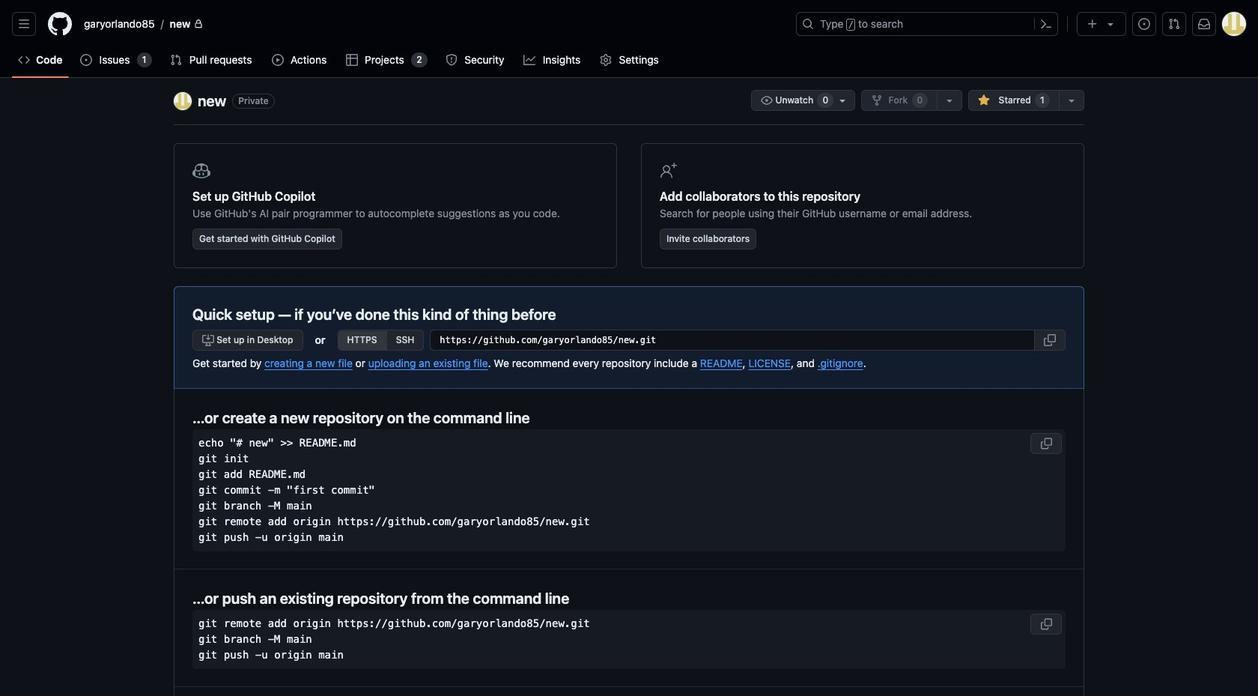 Task type: describe. For each thing, give the bounding box(es) containing it.
owner avatar image
[[174, 92, 192, 110]]

notifications image
[[1199, 18, 1211, 30]]

desktop download image
[[202, 334, 214, 346]]

table image
[[346, 54, 358, 66]]

add this repository to a list image
[[1066, 94, 1078, 106]]

Clone URL text field
[[430, 330, 1036, 351]]

issue opened image
[[1139, 18, 1151, 30]]

shield image
[[446, 54, 458, 66]]

copilot image
[[193, 162, 211, 180]]

lock image
[[194, 19, 203, 28]]

eye image
[[762, 94, 774, 106]]

1 vertical spatial copy to clipboard image
[[1041, 437, 1053, 449]]

triangle down image
[[1105, 18, 1117, 30]]

1 user starred this repository element
[[1036, 93, 1051, 108]]

git pull request image for issue opened image in the top of the page
[[170, 54, 182, 66]]



Task type: vqa. For each thing, say whether or not it's contained in the screenshot.
excel_importer link
no



Task type: locate. For each thing, give the bounding box(es) containing it.
plus image
[[1087, 18, 1099, 30]]

star fill image
[[979, 94, 991, 106]]

git pull request image
[[1169, 18, 1181, 30], [170, 54, 182, 66]]

gear image
[[600, 54, 612, 66]]

graph image
[[524, 54, 536, 66]]

command palette image
[[1041, 18, 1053, 30]]

0 horizontal spatial git pull request image
[[170, 54, 182, 66]]

person add image
[[660, 162, 678, 180]]

git pull request image for issue opened icon
[[1169, 18, 1181, 30]]

1 horizontal spatial git pull request image
[[1169, 18, 1181, 30]]

copy to clipboard image
[[1045, 334, 1057, 346], [1041, 437, 1053, 449]]

repo forked image
[[871, 94, 883, 106]]

see your forks of this repository image
[[944, 94, 956, 106]]

issue opened image
[[80, 54, 92, 66]]

1 vertical spatial git pull request image
[[170, 54, 182, 66]]

code image
[[18, 54, 30, 66]]

play image
[[272, 54, 284, 66]]

git pull request image right issue opened icon
[[1169, 18, 1181, 30]]

homepage image
[[48, 12, 72, 36]]

git pull request image up owner avatar
[[170, 54, 182, 66]]

0 vertical spatial git pull request image
[[1169, 18, 1181, 30]]

list
[[78, 12, 788, 36]]

0 vertical spatial copy to clipboard image
[[1045, 334, 1057, 346]]

copy to clipboard image
[[1041, 618, 1053, 630]]



